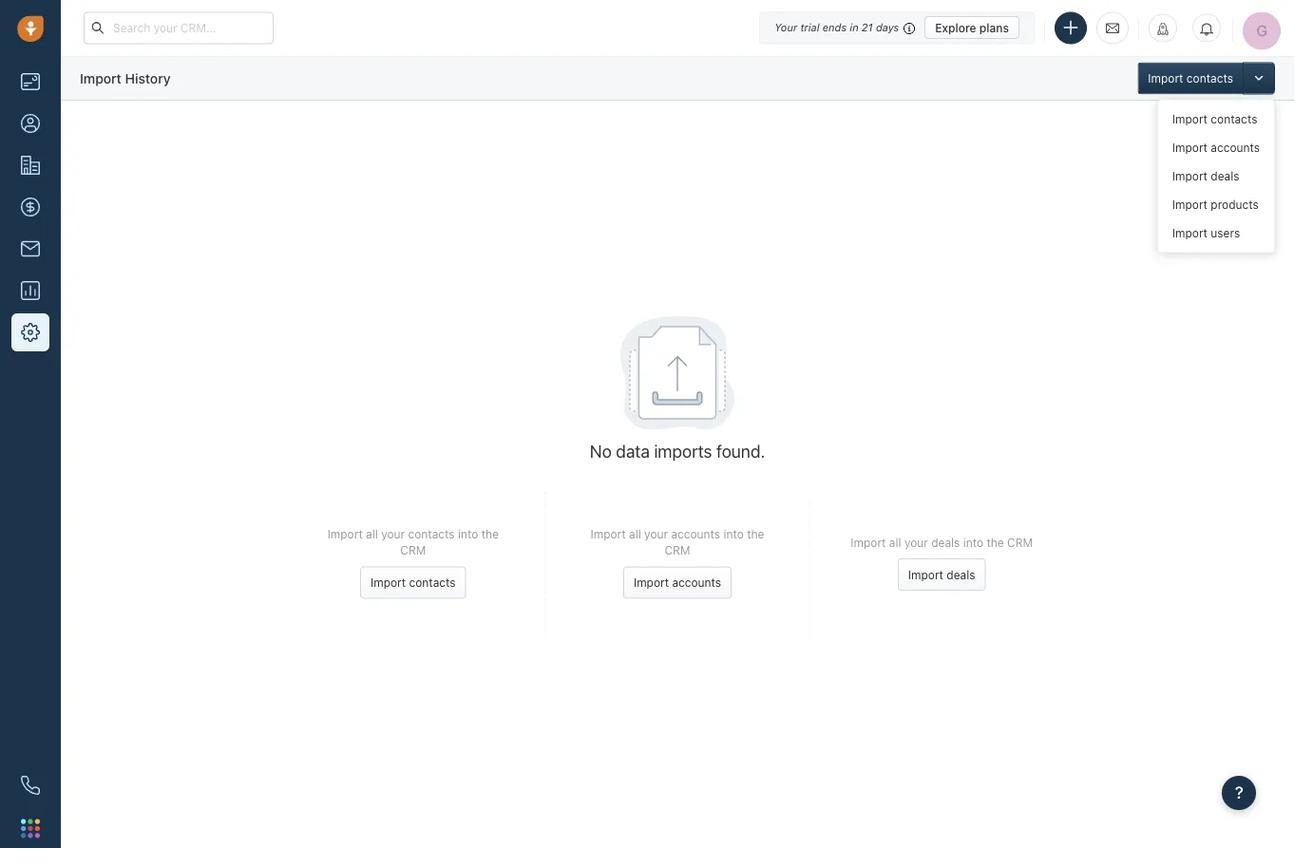 Task type: locate. For each thing, give the bounding box(es) containing it.
freshworks switcher image
[[21, 820, 40, 839]]

imports
[[654, 441, 713, 462]]

0 horizontal spatial all
[[366, 528, 378, 541]]

the inside 'import all your contacts into the crm'
[[482, 528, 499, 541]]

import accounts
[[1173, 141, 1261, 154], [634, 577, 722, 590]]

all inside 'import all your contacts into the crm'
[[366, 528, 378, 541]]

plans
[[980, 21, 1010, 34]]

deals down import all your deals into the crm
[[947, 569, 976, 582]]

1 horizontal spatial crm
[[665, 544, 691, 558]]

the for import all your contacts into the crm
[[482, 528, 499, 541]]

the inside import all your accounts into the crm
[[747, 528, 765, 541]]

crm inside import all your accounts into the crm
[[665, 544, 691, 558]]

the for import all your deals into the crm
[[987, 536, 1005, 549]]

crm for contacts
[[401, 544, 426, 558]]

0 horizontal spatial crm
[[401, 544, 426, 558]]

all
[[366, 528, 378, 541], [629, 528, 641, 541], [890, 536, 902, 549]]

your inside import all your accounts into the crm
[[645, 528, 668, 541]]

accounts up products
[[1211, 141, 1261, 154]]

import accounts down import all your accounts into the crm
[[634, 577, 722, 590]]

1 horizontal spatial import accounts
[[1173, 141, 1261, 154]]

0 horizontal spatial the
[[482, 528, 499, 541]]

0 vertical spatial accounts
[[1211, 141, 1261, 154]]

all for deals
[[890, 536, 902, 549]]

accounts
[[1211, 141, 1261, 154], [672, 528, 721, 541], [672, 577, 722, 590]]

the
[[482, 528, 499, 541], [747, 528, 765, 541], [987, 536, 1005, 549]]

your
[[381, 528, 405, 541], [645, 528, 668, 541], [905, 536, 929, 549]]

import all your accounts into the crm
[[591, 528, 765, 558]]

trial
[[801, 21, 820, 34]]

1 horizontal spatial your
[[645, 528, 668, 541]]

2 vertical spatial import contacts
[[371, 577, 456, 590]]

into
[[458, 528, 478, 541], [724, 528, 744, 541], [964, 536, 984, 549]]

0 horizontal spatial import accounts
[[634, 577, 722, 590]]

accounts down import all your accounts into the crm
[[672, 577, 722, 590]]

0 horizontal spatial your
[[381, 528, 405, 541]]

import inside 'import all your contacts into the crm'
[[328, 528, 363, 541]]

import accounts up the import products
[[1173, 141, 1261, 154]]

2 horizontal spatial crm
[[1008, 536, 1033, 549]]

days
[[876, 21, 899, 34]]

history
[[125, 70, 171, 86]]

2 vertical spatial accounts
[[672, 577, 722, 590]]

into for accounts
[[724, 528, 744, 541]]

import all your deals into the crm
[[851, 536, 1033, 549]]

2 horizontal spatial into
[[964, 536, 984, 549]]

deals up the import products
[[1211, 170, 1240, 183]]

accounts inside import all your accounts into the crm
[[672, 528, 721, 541]]

accounts up the import accounts button on the bottom of page
[[672, 528, 721, 541]]

phone element
[[11, 767, 49, 805]]

2 horizontal spatial all
[[890, 536, 902, 549]]

import deals
[[1173, 170, 1240, 183], [909, 569, 976, 582]]

your for deals
[[905, 536, 929, 549]]

import deals down import all your deals into the crm
[[909, 569, 976, 582]]

import users
[[1173, 227, 1241, 240]]

users
[[1211, 227, 1241, 240]]

into for contacts
[[458, 528, 478, 541]]

1 horizontal spatial into
[[724, 528, 744, 541]]

your for contacts
[[381, 528, 405, 541]]

contacts
[[1187, 72, 1234, 85], [1211, 113, 1258, 126], [408, 528, 455, 541], [409, 577, 456, 590]]

0 horizontal spatial import contacts button
[[360, 567, 466, 600]]

0 horizontal spatial import deals
[[909, 569, 976, 582]]

2 horizontal spatial the
[[987, 536, 1005, 549]]

your trial ends in 21 days
[[775, 21, 899, 34]]

import accounts button
[[624, 567, 732, 600]]

2 vertical spatial deals
[[947, 569, 976, 582]]

import deals up the import products
[[1173, 170, 1240, 183]]

1 horizontal spatial import deals
[[1173, 170, 1240, 183]]

2 horizontal spatial your
[[905, 536, 929, 549]]

import contacts
[[1149, 72, 1234, 85], [1173, 113, 1258, 126], [371, 577, 456, 590]]

0 horizontal spatial into
[[458, 528, 478, 541]]

import inside import all your accounts into the crm
[[591, 528, 626, 541]]

into inside import all your accounts into the crm
[[724, 528, 744, 541]]

import products
[[1173, 198, 1259, 211]]

crm
[[1008, 536, 1033, 549], [401, 544, 426, 558], [665, 544, 691, 558]]

0 vertical spatial import contacts button
[[1138, 62, 1243, 95]]

import contacts button
[[1138, 62, 1243, 95], [360, 567, 466, 600]]

ends
[[823, 21, 847, 34]]

1 vertical spatial import deals
[[909, 569, 976, 582]]

deals up import deals button
[[932, 536, 960, 549]]

deals
[[1211, 170, 1240, 183], [932, 536, 960, 549], [947, 569, 976, 582]]

crm inside 'import all your contacts into the crm'
[[401, 544, 426, 558]]

no
[[590, 441, 612, 462]]

1 vertical spatial accounts
[[672, 528, 721, 541]]

1 vertical spatial import accounts
[[634, 577, 722, 590]]

import
[[80, 70, 122, 86], [1149, 72, 1184, 85], [1173, 113, 1208, 126], [1173, 141, 1208, 154], [1173, 170, 1208, 183], [1173, 198, 1208, 211], [1173, 227, 1208, 240], [328, 528, 363, 541], [591, 528, 626, 541], [851, 536, 886, 549], [909, 569, 944, 582], [371, 577, 406, 590], [634, 577, 669, 590]]

all inside import all your accounts into the crm
[[629, 528, 641, 541]]

crm for accounts
[[665, 544, 691, 558]]

import all your contacts into the crm
[[328, 528, 499, 558]]

in
[[850, 21, 859, 34]]

1 horizontal spatial import contacts button
[[1138, 62, 1243, 95]]

0 vertical spatial import accounts
[[1173, 141, 1261, 154]]

into inside 'import all your contacts into the crm'
[[458, 528, 478, 541]]

1 horizontal spatial the
[[747, 528, 765, 541]]

your inside 'import all your contacts into the crm'
[[381, 528, 405, 541]]

1 horizontal spatial all
[[629, 528, 641, 541]]



Task type: vqa. For each thing, say whether or not it's contained in the screenshot.


Task type: describe. For each thing, give the bounding box(es) containing it.
your for accounts
[[645, 528, 668, 541]]

send email image
[[1107, 20, 1120, 36]]

Search your CRM... text field
[[84, 12, 274, 44]]

the for import all your accounts into the crm
[[747, 528, 765, 541]]

import history
[[80, 70, 171, 86]]

accounts inside button
[[672, 577, 722, 590]]

0 vertical spatial import deals
[[1173, 170, 1240, 183]]

import deals button
[[898, 559, 986, 591]]

your
[[775, 21, 798, 34]]

1 vertical spatial import contacts button
[[360, 567, 466, 600]]

import deals inside import deals button
[[909, 569, 976, 582]]

import accounts inside the import accounts button
[[634, 577, 722, 590]]

contacts inside 'import all your contacts into the crm'
[[408, 528, 455, 541]]

no data imports found.
[[590, 441, 766, 462]]

0 vertical spatial deals
[[1211, 170, 1240, 183]]

phone image
[[21, 777, 40, 796]]

products
[[1211, 198, 1259, 211]]

into for deals
[[964, 536, 984, 549]]

explore plans
[[936, 21, 1010, 34]]

all for accounts
[[629, 528, 641, 541]]

1 vertical spatial deals
[[932, 536, 960, 549]]

found.
[[717, 441, 766, 462]]

data
[[616, 441, 650, 462]]

all for contacts
[[366, 528, 378, 541]]

crm for deals
[[1008, 536, 1033, 549]]

explore plans link
[[925, 16, 1020, 39]]

1 vertical spatial import contacts
[[1173, 113, 1258, 126]]

deals inside button
[[947, 569, 976, 582]]

0 vertical spatial import contacts
[[1149, 72, 1234, 85]]

21
[[862, 21, 873, 34]]

explore
[[936, 21, 977, 34]]



